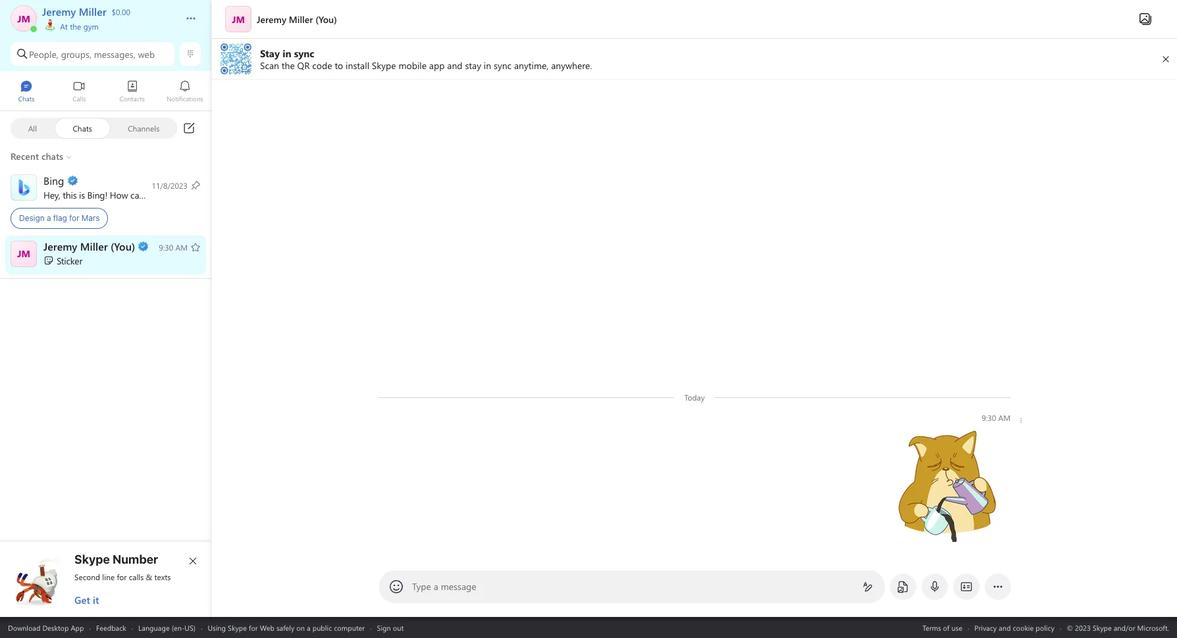 Task type: locate. For each thing, give the bounding box(es) containing it.
1 horizontal spatial for
[[117, 572, 127, 583]]

design a flag for mars
[[19, 213, 100, 223]]

a left flag
[[47, 213, 51, 223]]

for inside skype number "element"
[[117, 572, 127, 583]]

today?
[[188, 189, 214, 201]]

1 horizontal spatial a
[[307, 623, 311, 633]]

chats
[[73, 123, 92, 133]]

2 horizontal spatial a
[[434, 581, 438, 593]]

tab list
[[0, 74, 211, 111]]

0 horizontal spatial a
[[47, 213, 51, 223]]

privacy and cookie policy
[[975, 623, 1055, 633]]

people, groups, messages, web button
[[11, 42, 174, 66]]

0 vertical spatial for
[[69, 213, 79, 223]]

skype up second
[[74, 553, 110, 567]]

the
[[70, 21, 81, 32]]

cookie
[[1013, 623, 1034, 633]]

hey, this is bing ! how can i help you today?
[[43, 189, 216, 201]]

sign
[[377, 623, 391, 633]]

privacy
[[975, 623, 997, 633]]

0 horizontal spatial skype
[[74, 553, 110, 567]]

get it
[[74, 594, 99, 607]]

skype
[[74, 553, 110, 567], [228, 623, 247, 633]]

terms of use
[[923, 623, 963, 633]]

policy
[[1036, 623, 1055, 633]]

1 horizontal spatial skype
[[228, 623, 247, 633]]

for right flag
[[69, 213, 79, 223]]

&
[[146, 572, 152, 583]]

0 horizontal spatial for
[[69, 213, 79, 223]]

1 vertical spatial for
[[117, 572, 127, 583]]

all
[[28, 123, 37, 133]]

feedback link
[[96, 623, 126, 633]]

a right type
[[434, 581, 438, 593]]

flag
[[53, 213, 67, 223]]

for right line
[[117, 572, 127, 583]]

skype number element
[[11, 553, 201, 607]]

using skype for web safely on a public computer link
[[208, 623, 365, 633]]

language
[[138, 623, 170, 633]]

people,
[[29, 48, 58, 60]]

for
[[69, 213, 79, 223], [117, 572, 127, 583], [249, 623, 258, 633]]

a for flag
[[47, 213, 51, 223]]

for left web
[[249, 623, 258, 633]]

9:30
[[982, 413, 996, 423]]

help
[[151, 189, 168, 201]]

1 vertical spatial a
[[434, 581, 438, 593]]

skype number
[[74, 553, 158, 567]]

a
[[47, 213, 51, 223], [434, 581, 438, 593], [307, 623, 311, 633]]

0 vertical spatial skype
[[74, 553, 110, 567]]

bing
[[87, 189, 105, 201]]

hey,
[[43, 189, 60, 201]]

2 vertical spatial for
[[249, 623, 258, 633]]

people, groups, messages, web
[[29, 48, 155, 60]]

download
[[8, 623, 40, 633]]

texts
[[154, 572, 171, 583]]

using
[[208, 623, 226, 633]]

for for second line for calls & texts
[[117, 572, 127, 583]]

download desktop app
[[8, 623, 84, 633]]

download desktop app link
[[8, 623, 84, 633]]

language (en-us) link
[[138, 623, 196, 633]]

get
[[74, 594, 90, 607]]

0 vertical spatial a
[[47, 213, 51, 223]]

2 vertical spatial a
[[307, 623, 311, 633]]

it
[[93, 594, 99, 607]]

you
[[171, 189, 186, 201]]

2 horizontal spatial for
[[249, 623, 258, 633]]

calls
[[129, 572, 144, 583]]

web
[[260, 623, 275, 633]]

a right on
[[307, 623, 311, 633]]

skype right 'using'
[[228, 623, 247, 633]]

web
[[138, 48, 155, 60]]



Task type: describe. For each thing, give the bounding box(es) containing it.
computer
[[334, 623, 365, 633]]

at
[[60, 21, 68, 32]]

feedback
[[96, 623, 126, 633]]

is
[[79, 189, 85, 201]]

number
[[113, 553, 158, 567]]

skype inside "element"
[[74, 553, 110, 567]]

on
[[297, 623, 305, 633]]

second
[[74, 572, 100, 583]]

channels
[[128, 123, 160, 133]]

how
[[110, 189, 128, 201]]

out
[[393, 623, 404, 633]]

can
[[130, 189, 144, 201]]

sign out link
[[377, 623, 404, 633]]

privacy and cookie policy link
[[975, 623, 1055, 633]]

1 vertical spatial skype
[[228, 623, 247, 633]]

9:30 am
[[982, 413, 1011, 423]]

sticker button
[[0, 235, 211, 274]]

sticker
[[57, 254, 82, 267]]

terms of use link
[[923, 623, 963, 633]]

!
[[105, 189, 107, 201]]

safely
[[276, 623, 295, 633]]

type a message
[[412, 581, 476, 593]]

(en-
[[172, 623, 185, 633]]

second line for calls & texts
[[74, 572, 171, 583]]

sign out
[[377, 623, 404, 633]]

design
[[19, 213, 45, 223]]

for for using skype for web safely on a public computer
[[249, 623, 258, 633]]

desktop
[[42, 623, 69, 633]]

messages,
[[94, 48, 135, 60]]

a for message
[[434, 581, 438, 593]]

terms
[[923, 623, 941, 633]]

message
[[441, 581, 476, 593]]

using skype for web safely on a public computer
[[208, 623, 365, 633]]

type
[[412, 581, 431, 593]]

and
[[999, 623, 1011, 633]]

i
[[147, 189, 149, 201]]

am
[[999, 413, 1011, 423]]

Type a message text field
[[413, 581, 852, 594]]

mars
[[82, 213, 100, 223]]

at the gym button
[[42, 0, 173, 124]]

groups,
[[61, 48, 91, 60]]

line
[[102, 572, 115, 583]]

use
[[952, 623, 963, 633]]

language (en-us)
[[138, 623, 196, 633]]

at the gym
[[58, 21, 99, 32]]

app
[[71, 623, 84, 633]]

public
[[313, 623, 332, 633]]

this
[[63, 189, 77, 201]]

of
[[943, 623, 950, 633]]

gym
[[83, 21, 99, 32]]

us)
[[185, 623, 196, 633]]



Task type: vqa. For each thing, say whether or not it's contained in the screenshot.
the 'this' within the Help us improve your Skype experience by providing optional diagnostic and usage data. None of this data includes any personally identifiable information like your name, messages or other personal content.
no



